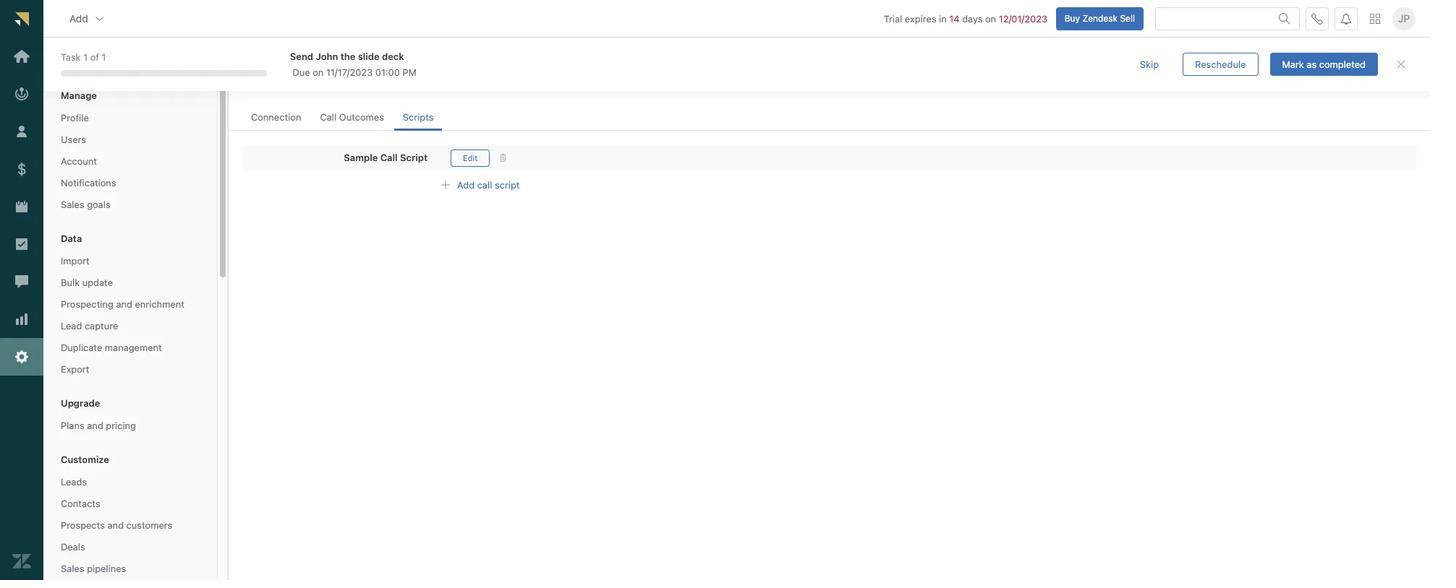 Task type: locate. For each thing, give the bounding box(es) containing it.
1 horizontal spatial call
[[320, 111, 337, 123]]

john
[[316, 50, 338, 62]]

contacts
[[61, 498, 100, 510]]

1 1 from the left
[[83, 52, 88, 63]]

task
[[61, 52, 81, 63]]

prospects and customers link
[[55, 517, 205, 535]]

and up leads
[[288, 54, 316, 74]]

due
[[293, 66, 310, 78]]

14
[[949, 13, 960, 24]]

jp button
[[1393, 7, 1416, 30]]

on inside send john the slide deck due on 11/17/2023 01:00 pm
[[313, 66, 324, 78]]

2 horizontal spatial call
[[380, 152, 398, 164]]

leads
[[61, 477, 87, 488]]

prospects
[[61, 520, 105, 532]]

sample call script
[[344, 152, 428, 164]]

and
[[288, 54, 316, 74], [309, 78, 326, 90], [116, 299, 132, 310], [87, 420, 103, 432], [107, 520, 124, 532]]

add inside button
[[69, 12, 88, 24]]

profile link
[[55, 109, 205, 127]]

0 horizontal spatial 1
[[83, 52, 88, 63]]

reschedule
[[1195, 58, 1246, 70]]

jp
[[1398, 12, 1410, 25]]

sell
[[1120, 13, 1135, 24]]

add
[[69, 12, 88, 24], [457, 179, 475, 191]]

and right the plans
[[87, 420, 103, 432]]

1 vertical spatial add
[[457, 179, 475, 191]]

plans and pricing
[[61, 420, 136, 432]]

and down contacts link
[[107, 520, 124, 532]]

on right due
[[313, 66, 324, 78]]

and down bulk update link on the left
[[116, 299, 132, 310]]

zendesk image
[[12, 553, 31, 572]]

1 horizontal spatial on
[[985, 13, 996, 24]]

2 1 from the left
[[102, 52, 106, 63]]

update
[[82, 277, 113, 289]]

prospecting
[[61, 299, 113, 310]]

as
[[1307, 58, 1317, 70]]

None field
[[82, 54, 196, 67]]

export link
[[55, 360, 205, 379]]

2 vertical spatial call
[[380, 152, 398, 164]]

text
[[320, 54, 351, 74]]

bulk update link
[[55, 273, 205, 292]]

and down due
[[309, 78, 326, 90]]

call
[[477, 179, 492, 191]]

0 vertical spatial call
[[242, 78, 259, 90]]

send john the slide deck link
[[290, 50, 1102, 63]]

prospecting and enrichment link
[[55, 295, 205, 314]]

and for enrichment
[[116, 299, 132, 310]]

1 vertical spatial on
[[313, 66, 324, 78]]

prospecting and enrichment
[[61, 299, 184, 310]]

1 left of
[[83, 52, 88, 63]]

sales down deals
[[61, 564, 84, 575]]

1 sales from the top
[[61, 199, 84, 211]]

add inside button
[[457, 179, 475, 191]]

goals
[[87, 199, 110, 211]]

sales inside 'link'
[[61, 564, 84, 575]]

0 horizontal spatial call
[[242, 78, 259, 90]]

deals
[[61, 542, 85, 553]]

trial
[[884, 13, 902, 24]]

deals link
[[55, 538, 205, 557]]

sales pipelines link
[[55, 560, 205, 579]]

sales goals
[[61, 199, 110, 211]]

cancel image
[[1396, 59, 1407, 70]]

mark as completed
[[1282, 58, 1366, 70]]

prospects and customers
[[61, 520, 172, 532]]

sales for sales pipelines
[[61, 564, 84, 575]]

12/01/2023
[[999, 13, 1048, 24]]

0 vertical spatial add
[[69, 12, 88, 24]]

0 vertical spatial sales
[[61, 199, 84, 211]]

1 vertical spatial call
[[320, 111, 337, 123]]

expires
[[905, 13, 937, 24]]

notifications
[[61, 177, 116, 189]]

and inside 'link'
[[87, 420, 103, 432]]

upgrade
[[61, 398, 100, 410]]

of
[[90, 52, 99, 63]]

1 horizontal spatial add
[[457, 179, 475, 191]]

0 horizontal spatial on
[[313, 66, 324, 78]]

1 horizontal spatial 1
[[102, 52, 106, 63]]

plans
[[61, 420, 84, 432]]

call left script
[[380, 152, 398, 164]]

enrichment
[[135, 299, 184, 310]]

1 vertical spatial sales
[[61, 564, 84, 575]]

add call script
[[457, 179, 520, 191]]

mark as completed button
[[1270, 53, 1378, 76]]

chevron down image
[[94, 13, 105, 24]]

on right days
[[985, 13, 996, 24]]

customers
[[126, 520, 172, 532]]

add left call
[[457, 179, 475, 191]]

buy zendesk sell button
[[1056, 7, 1144, 30]]

call outcomes link
[[311, 105, 393, 131]]

0 vertical spatial on
[[985, 13, 996, 24]]

sales
[[61, 199, 84, 211], [61, 564, 84, 575]]

add left chevron down icon
[[69, 12, 88, 24]]

2 sales from the top
[[61, 564, 84, 575]]

bell image
[[1341, 13, 1352, 24]]

call inside the 'call outcomes' link
[[320, 111, 337, 123]]

bulk
[[61, 277, 80, 289]]

leads
[[283, 78, 307, 90]]

0 horizontal spatial add
[[69, 12, 88, 24]]

call left outcomes
[[320, 111, 337, 123]]

from
[[404, 78, 425, 90]]

add button
[[58, 4, 117, 33]]

1 right of
[[102, 52, 106, 63]]

buy zendesk sell
[[1065, 13, 1135, 24]]

bulk update
[[61, 277, 113, 289]]

directly
[[369, 78, 402, 90]]

zendesk products image
[[1370, 13, 1380, 24]]

sales left the goals
[[61, 199, 84, 211]]

plans and pricing link
[[55, 417, 205, 436]]

call left your
[[242, 78, 259, 90]]

voice and text call your leads and contacts directly from sell. learn about
[[242, 54, 503, 90]]

management
[[105, 342, 162, 354]]



Task type: describe. For each thing, give the bounding box(es) containing it.
sales goals link
[[55, 195, 205, 214]]

add for add call script
[[457, 179, 475, 191]]

capture
[[85, 320, 118, 332]]

your
[[261, 78, 281, 90]]

import
[[61, 255, 90, 267]]

days
[[962, 13, 983, 24]]

users link
[[55, 130, 205, 149]]

script
[[495, 179, 520, 191]]

sample
[[344, 152, 378, 164]]

data
[[61, 233, 82, 245]]

about
[[475, 78, 501, 90]]

sales pipelines
[[61, 564, 126, 575]]

search image
[[1279, 13, 1291, 24]]

send
[[290, 50, 313, 62]]

skip
[[1140, 58, 1159, 70]]

in
[[939, 13, 947, 24]]

sell.
[[427, 78, 446, 90]]

pipelines
[[87, 564, 126, 575]]

calls image
[[1312, 13, 1323, 24]]

call inside voice and text call your leads and contacts directly from sell. learn about
[[242, 78, 259, 90]]

edit button
[[451, 149, 490, 167]]

voice
[[242, 54, 284, 74]]

and for pricing
[[87, 420, 103, 432]]

buy
[[1065, 13, 1080, 24]]

lead
[[61, 320, 82, 332]]

sales for sales goals
[[61, 199, 84, 211]]

export
[[61, 364, 89, 375]]

contacts
[[328, 78, 366, 90]]

lead capture link
[[55, 317, 205, 336]]

trial expires in 14 days on 12/01/2023
[[884, 13, 1048, 24]]

lead capture
[[61, 320, 118, 332]]

account link
[[55, 152, 205, 171]]

add call script button
[[428, 174, 532, 197]]

01:00
[[375, 66, 400, 78]]

leads link
[[55, 473, 205, 492]]

pm
[[403, 66, 417, 78]]

reschedule button
[[1183, 53, 1258, 76]]

11/17/2023
[[326, 66, 373, 78]]

duplicate management
[[61, 342, 162, 354]]

deck
[[382, 50, 404, 62]]

send john the slide deck due on 11/17/2023 01:00 pm
[[290, 50, 417, 78]]

connection
[[251, 111, 301, 123]]

outcomes
[[339, 111, 384, 123]]

import link
[[55, 252, 205, 271]]

scripts link
[[394, 105, 442, 131]]

and for text
[[288, 54, 316, 74]]

contacts link
[[55, 495, 205, 514]]

slide
[[358, 50, 380, 62]]

account
[[61, 156, 97, 167]]

script
[[400, 152, 428, 164]]

duplicate management link
[[55, 339, 205, 358]]

and for customers
[[107, 520, 124, 532]]

mark
[[1282, 58, 1304, 70]]

connection link
[[242, 105, 310, 131]]

profile
[[61, 112, 89, 124]]

scripts
[[403, 111, 434, 123]]

users
[[61, 134, 86, 145]]

edit
[[463, 153, 478, 163]]

task 1 of 1
[[61, 52, 106, 63]]

trash image
[[499, 154, 507, 162]]

duplicate
[[61, 342, 102, 354]]

call outcomes
[[320, 111, 384, 123]]

add image
[[440, 179, 451, 191]]

customize
[[61, 454, 109, 466]]

the
[[341, 50, 355, 62]]

notifications link
[[55, 174, 205, 193]]

pricing
[[106, 420, 136, 432]]

completed
[[1319, 58, 1366, 70]]

manage
[[61, 90, 97, 101]]

zendesk
[[1083, 13, 1118, 24]]

add for add
[[69, 12, 88, 24]]



Task type: vqa. For each thing, say whether or not it's contained in the screenshot.
CUSTOMERS
yes



